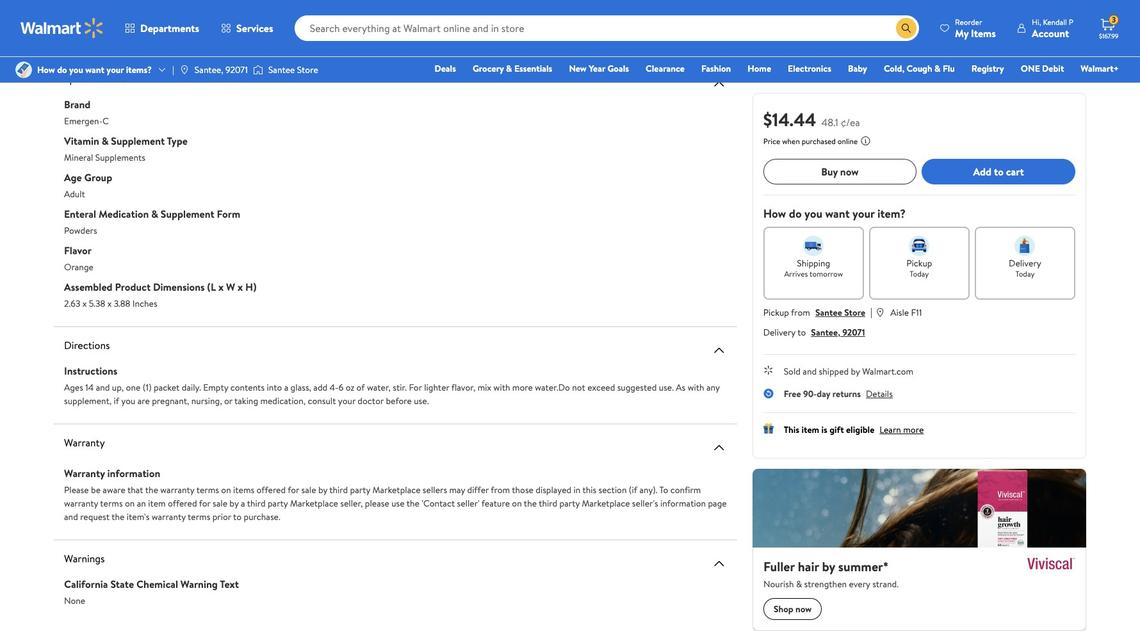 Task type: describe. For each thing, give the bounding box(es) containing it.
be
[[91, 484, 101, 496]]

the left key
[[222, 8, 235, 21]]

to inside button
[[995, 165, 1004, 179]]

0 horizontal spatial third
[[247, 497, 266, 510]]

see our disclaimer button
[[633, 30, 704, 43]]

0 vertical spatial terms
[[197, 484, 219, 496]]

medication
[[99, 207, 149, 221]]

you down we
[[69, 63, 83, 76]]

1 horizontal spatial third
[[330, 484, 348, 496]]

items
[[233, 484, 255, 496]]

key
[[237, 8, 250, 21]]

suggested
[[618, 381, 657, 394]]

information.
[[228, 30, 276, 43]]

packed
[[174, 8, 201, 21]]

pickup from santee store |
[[764, 305, 873, 319]]

seller'
[[457, 497, 480, 510]]

specifications
[[64, 71, 126, 86]]

0 horizontal spatial offered
[[168, 497, 197, 510]]

walmart image
[[21, 18, 104, 38]]

x right the 2.63 at top left
[[83, 297, 87, 310]]

the right use
[[407, 497, 420, 510]]

0 horizontal spatial party
[[268, 497, 288, 510]]

today for pickup
[[910, 269, 930, 279]]

pregnant,
[[152, 395, 189, 407]]

0 horizontal spatial for
[[199, 497, 211, 510]]

2 horizontal spatial third
[[539, 497, 558, 510]]

state
[[111, 577, 134, 591]]

shipped
[[820, 365, 849, 378]]

delivery for to
[[764, 326, 796, 339]]

items
[[972, 26, 997, 40]]

reorder
[[956, 16, 983, 27]]

price when purchased online
[[764, 136, 859, 147]]

2 vertical spatial terms
[[188, 511, 210, 523]]

walmart.com
[[863, 365, 914, 378]]

from inside warranty information please be aware that the warranty terms on items offered for sale by third party marketplace sellers may differ from those displayed in this section (if any). to confirm warranty terms on an item offered for sale by a third party marketplace seller, please use the 'contact seller' feature on the third party marketplace seller's information page and request the item's warranty terms prior to purchase.
[[491, 484, 510, 496]]

1 vertical spatial terms
[[100, 497, 123, 510]]

1 vertical spatial warranty
[[64, 497, 98, 510]]

directions
[[64, 338, 110, 352]]

you right show at the left top
[[142, 30, 157, 43]]

0 vertical spatial store
[[297, 63, 318, 76]]

0 horizontal spatial by
[[230, 497, 239, 510]]

item inside warranty information please be aware that the warranty terms on items offered for sale by third party marketplace sellers may differ from those displayed in this section (if any). to confirm warranty terms on an item offered for sale by a third party marketplace seller, please use the 'contact seller' feature on the third party marketplace seller's information page and request the item's warranty terms prior to purchase.
[[148, 497, 166, 510]]

needs
[[330, 8, 353, 21]]

walmart+
[[1082, 62, 1120, 75]]

not inside the instructions ages 14 and up, one (1) packet daily. empty contents into a glass, add 4-6 oz of water, stir. for lighter flavor, mix with more water.do not exceed suggested use. as with any supplement, if you are pregnant, nursing, or taking medication, consult your doctor before use.
[[573, 381, 586, 394]]

2 horizontal spatial with
[[688, 381, 705, 394]]

2 vertical spatial warranty
[[152, 511, 186, 523]]

one debit link
[[1016, 62, 1071, 76]]

here,
[[503, 30, 523, 43]]

more inside the instructions ages 14 and up, one (1) packet daily. empty contents into a glass, add 4-6 oz of water, stir. for lighter flavor, mix with more water.do not exceed suggested use. as with any supplement, if you are pregnant, nursing, or taking medication, consult your doctor before use.
[[513, 381, 533, 394]]

Walmart Site-Wide search field
[[295, 15, 920, 41]]

(l
[[207, 280, 216, 294]]

5.38
[[89, 297, 105, 310]]

medication,
[[261, 395, 306, 407]]

x right w
[[238, 280, 243, 294]]

today for delivery
[[1016, 269, 1036, 279]]

0 vertical spatial 92071
[[226, 63, 248, 76]]

'contact
[[422, 497, 455, 510]]

& right grocery at top
[[506, 62, 513, 75]]

free 90-day returns details
[[784, 388, 893, 401]]

& right "medication"
[[151, 207, 158, 221]]

others
[[392, 30, 417, 43]]

intent image for shipping image
[[804, 236, 824, 256]]

grocery & essentials
[[473, 62, 553, 75]]

day
[[817, 388, 831, 401]]

delivery today
[[1010, 257, 1042, 279]]

we
[[541, 30, 552, 43]]

directions image
[[712, 343, 727, 358]]

new
[[569, 62, 587, 75]]

1 vertical spatial |
[[871, 305, 873, 319]]

4-
[[330, 381, 339, 394]]

santee store
[[269, 63, 318, 76]]

1 horizontal spatial for
[[288, 484, 299, 496]]

santee inside the pickup from santee store |
[[816, 306, 843, 319]]

supplement,
[[64, 395, 112, 407]]

0 vertical spatial santee
[[269, 63, 295, 76]]

$167.99
[[1100, 31, 1119, 40]]

those
[[512, 484, 534, 496]]

and inside warranty information please be aware that the warranty terms on items offered for sale by third party marketplace sellers may differ from those displayed in this section (if any). to confirm warranty terms on an item offered for sale by a third party marketplace seller, please use the 'contact seller' feature on the third party marketplace seller's information page and request the item's warranty terms prior to purchase.
[[64, 511, 78, 523]]

packet
[[154, 381, 180, 394]]

gifting made easy image
[[764, 424, 774, 434]]

returns
[[833, 388, 862, 401]]

body
[[309, 8, 328, 21]]

daily.
[[182, 381, 201, 394]]

intent image for pickup image
[[910, 236, 930, 256]]

and right sold
[[803, 365, 817, 378]]

text
[[220, 577, 239, 591]]

flavor
[[64, 243, 92, 257]]

warnings image
[[712, 556, 727, 571]]

instructions ages 14 and up, one (1) packet daily. empty contents into a glass, add 4-6 oz of water, stir. for lighter flavor, mix with more water.do not exceed suggested use. as with any supplement, if you are pregnant, nursing, or taking medication, consult your doctor before use.
[[64, 364, 720, 407]]

1 horizontal spatial sale
[[302, 484, 316, 496]]

use
[[392, 497, 405, 510]]

you left 'see' at the left
[[471, 30, 486, 43]]

your left the body
[[290, 8, 307, 21]]

services button
[[210, 13, 284, 44]]

one
[[1022, 62, 1041, 75]]

& left flu on the top of page
[[935, 62, 941, 75]]

 image for santee, 92071
[[179, 65, 190, 75]]

to inside warranty information please be aware that the warranty terms on items offered for sale by third party marketplace sellers may differ from those displayed in this section (if any). to confirm warranty terms on an item offered for sale by a third party marketplace seller, please use the 'contact seller' feature on the third party marketplace seller's information page and request the item's warranty terms prior to purchase.
[[233, 511, 242, 523]]

1 vertical spatial supplement
[[161, 207, 215, 221]]

glass,
[[291, 381, 312, 394]]

0 horizontal spatial information
[[107, 466, 160, 480]]

departments
[[140, 21, 199, 35]]

displayed
[[536, 484, 572, 496]]

how do you want your item?
[[764, 206, 907, 222]]

you up intent image for shipping
[[805, 206, 823, 222]]

it.
[[621, 30, 629, 43]]

details
[[867, 388, 893, 401]]

new year goals
[[569, 62, 630, 75]]

the down those
[[524, 497, 537, 510]]

home link
[[742, 62, 778, 76]]

eligible
[[847, 424, 875, 437]]

cart
[[1007, 165, 1025, 179]]

flavor,
[[452, 381, 476, 394]]

0 vertical spatial warranty
[[160, 484, 195, 496]]

registry link
[[966, 62, 1011, 76]]

see
[[633, 30, 647, 43]]

enteral
[[64, 207, 96, 221]]

 image for how do you want your items?
[[15, 62, 32, 78]]

1 horizontal spatial information
[[661, 497, 706, 510]]

vitamin
[[64, 134, 99, 148]]

stir.
[[393, 381, 407, 394]]

2 horizontal spatial on
[[512, 497, 522, 510]]

how for how do you want your items?
[[37, 63, 55, 76]]

clearance link
[[640, 62, 691, 76]]

any).
[[640, 484, 658, 496]]

pickup today
[[907, 257, 933, 279]]

of
[[357, 381, 365, 394]]

h)
[[245, 280, 257, 294]]

learn more button
[[880, 424, 924, 437]]

an
[[137, 497, 146, 510]]

0 vertical spatial |
[[172, 63, 174, 76]]

0 horizontal spatial with
[[203, 8, 220, 21]]

0 vertical spatial item
[[802, 424, 820, 437]]

buy now button
[[764, 159, 917, 185]]

aware
[[103, 484, 125, 496]]

learn
[[880, 424, 902, 437]]

purchased
[[802, 136, 836, 147]]

search icon image
[[902, 23, 912, 33]]

you inside the instructions ages 14 and up, one (1) packet daily. empty contents into a glass, add 4-6 oz of water, stir. for lighter flavor, mix with more water.do not exceed suggested use. as with any supplement, if you are pregnant, nursing, or taking medication, consult your doctor before use.
[[121, 395, 135, 407]]

deals link
[[429, 62, 462, 76]]

sellers
[[423, 484, 447, 496]]

is
[[822, 424, 828, 437]]

aim
[[94, 30, 108, 43]]

any
[[707, 381, 720, 394]]

store inside the pickup from santee store |
[[845, 306, 866, 319]]

the left "item's"
[[112, 511, 125, 523]]

inches
[[133, 297, 157, 310]]

manufacturers,
[[278, 30, 337, 43]]

3
[[1113, 14, 1117, 25]]

0 vertical spatial not
[[574, 30, 587, 43]]

x right 5.38 in the left of the page
[[107, 297, 112, 310]]

0 horizontal spatial marketplace
[[290, 497, 338, 510]]

your inside the instructions ages 14 and up, one (1) packet daily. empty contents into a glass, add 4-6 oz of water, stir. for lighter flavor, mix with more water.do not exceed suggested use. as with any supplement, if you are pregnant, nursing, or taking medication, consult your doctor before use.
[[338, 395, 356, 407]]

and left others
[[376, 30, 390, 43]]



Task type: locate. For each thing, give the bounding box(es) containing it.
0 horizontal spatial a
[[241, 497, 245, 510]]

2 horizontal spatial  image
[[253, 63, 263, 76]]

x right (l
[[219, 280, 224, 294]]

0 horizontal spatial item
[[148, 497, 166, 510]]

warranty up please on the bottom of the page
[[64, 466, 105, 480]]

for right an
[[199, 497, 211, 510]]

0 horizontal spatial delivery
[[764, 326, 796, 339]]

1 vertical spatial do
[[790, 206, 802, 222]]

0 horizontal spatial how
[[37, 63, 55, 76]]

do for how do you want your items?
[[57, 63, 67, 76]]

1 vertical spatial pickup
[[764, 306, 790, 319]]

1 vertical spatial sale
[[213, 497, 228, 510]]

 image down walmart image
[[15, 62, 32, 78]]

0 vertical spatial information
[[107, 466, 160, 480]]

store up santee, 92071 button
[[845, 306, 866, 319]]

with right mix at the left bottom of the page
[[494, 381, 511, 394]]

2 horizontal spatial by
[[852, 365, 861, 378]]

cold, cough & flu link
[[879, 62, 961, 76]]

how for how do you want your item?
[[764, 206, 787, 222]]

1 horizontal spatial how
[[764, 206, 787, 222]]

water,
[[367, 381, 391, 394]]

0 vertical spatial warranty
[[64, 436, 105, 450]]

party up purchase.
[[268, 497, 288, 510]]

terms left prior
[[188, 511, 210, 523]]

add
[[974, 165, 992, 179]]

more right learn
[[904, 424, 924, 437]]

1 vertical spatial santee
[[816, 306, 843, 319]]

your down oz
[[338, 395, 356, 407]]

and right 14
[[96, 381, 110, 394]]

to left the cart
[[995, 165, 1004, 179]]

1 vertical spatial information
[[661, 497, 706, 510]]

differ
[[468, 484, 489, 496]]

prior
[[213, 511, 231, 523]]

a inside the instructions ages 14 and up, one (1) packet daily. empty contents into a glass, add 4-6 oz of water, stir. for lighter flavor, mix with more water.do not exceed suggested use. as with any supplement, if you are pregnant, nursing, or taking medication, consult your doctor before use.
[[284, 381, 289, 394]]

deals
[[435, 62, 456, 75]]

terms
[[197, 484, 219, 496], [100, 497, 123, 510], [188, 511, 210, 523]]

third up purchase.
[[247, 497, 266, 510]]

today down intent image for delivery on the top of the page
[[1016, 269, 1036, 279]]

0 horizontal spatial  image
[[15, 62, 32, 78]]

1 horizontal spatial want
[[826, 206, 850, 222]]

party down in
[[560, 497, 580, 510]]

third up seller,
[[330, 484, 348, 496]]

3 $167.99
[[1100, 14, 1119, 40]]

add to cart
[[974, 165, 1025, 179]]

nutrients
[[252, 8, 287, 21]]

on left an
[[125, 497, 135, 510]]

item right an
[[148, 497, 166, 510]]

0 vertical spatial a
[[284, 381, 289, 394]]

marketplace down section
[[582, 497, 630, 510]]

if
[[114, 395, 119, 407]]

1 horizontal spatial from
[[792, 306, 811, 319]]

1 vertical spatial warranty
[[64, 466, 105, 480]]

1 warranty from the top
[[64, 436, 105, 450]]

to right the aim at left
[[110, 30, 118, 43]]

0 horizontal spatial from
[[491, 484, 510, 496]]

0 horizontal spatial 92071
[[226, 63, 248, 76]]

want
[[85, 63, 104, 76], [826, 206, 850, 222]]

from inside the pickup from santee store |
[[792, 306, 811, 319]]

pickup inside the pickup from santee store |
[[764, 306, 790, 319]]

0 horizontal spatial |
[[172, 63, 174, 76]]

1 vertical spatial not
[[573, 381, 586, 394]]

information up that
[[107, 466, 160, 480]]

you right the if
[[121, 395, 135, 407]]

santee down manufacturers,
[[269, 63, 295, 76]]

are
[[138, 395, 150, 407]]

1 vertical spatial by
[[319, 484, 328, 496]]

use. down for
[[414, 395, 429, 407]]

goals
[[608, 62, 630, 75]]

for
[[409, 381, 422, 394]]

0 horizontal spatial want
[[85, 63, 104, 76]]

with right as
[[688, 381, 705, 394]]

one debit
[[1022, 62, 1065, 75]]

to down the pickup from santee store |
[[798, 326, 807, 339]]

warranty for warranty
[[64, 436, 105, 450]]

92071 down santee store button
[[843, 326, 866, 339]]

none
[[64, 595, 85, 607]]

1 horizontal spatial  image
[[179, 65, 190, 75]]

instructions
[[64, 364, 118, 378]]

and inside the instructions ages 14 and up, one (1) packet daily. empty contents into a glass, add 4-6 oz of water, stir. for lighter flavor, mix with more water.do not exceed suggested use. as with any supplement, if you are pregnant, nursing, or taking medication, consult your doctor before use.
[[96, 381, 110, 394]]

legal information image
[[861, 136, 871, 146]]

want for item?
[[826, 206, 850, 222]]

p
[[1070, 16, 1074, 27]]

1 horizontal spatial a
[[284, 381, 289, 394]]

free
[[784, 388, 802, 401]]

1 horizontal spatial item
[[802, 424, 820, 437]]

1 vertical spatial how
[[764, 206, 787, 222]]

 image for santee store
[[253, 63, 263, 76]]

santee up santee, 92071 button
[[816, 306, 843, 319]]

2 today from the left
[[1016, 269, 1036, 279]]

information down confirm
[[661, 497, 706, 510]]

pickup
[[907, 257, 933, 270], [764, 306, 790, 319]]

0 vertical spatial from
[[792, 306, 811, 319]]

0 vertical spatial santee,
[[195, 63, 224, 76]]

cold, cough & flu
[[885, 62, 956, 75]]

supplement
[[111, 134, 165, 148], [161, 207, 215, 221]]

1 horizontal spatial santee
[[816, 306, 843, 319]]

a inside warranty information please be aware that the warranty terms on items offered for sale by third party marketplace sellers may differ from those displayed in this section (if any). to confirm warranty terms on an item offered for sale by a third party marketplace seller, please use the 'contact seller' feature on the third party marketplace seller's information page and request the item's warranty terms prior to purchase.
[[241, 497, 245, 510]]

for right items
[[288, 484, 299, 496]]

1 horizontal spatial on
[[221, 484, 231, 496]]

add to cart button
[[923, 159, 1076, 185]]

your left item?
[[853, 206, 875, 222]]

store down manufacturers,
[[297, 63, 318, 76]]

party
[[350, 484, 371, 496], [268, 497, 288, 510], [560, 497, 580, 510]]

supplements
[[95, 151, 145, 164]]

online
[[838, 136, 859, 147]]

pickup down intent image for pickup
[[907, 257, 933, 270]]

type
[[167, 134, 188, 148]]

offered right items
[[257, 484, 286, 496]]

delivery down intent image for delivery on the top of the page
[[1010, 257, 1042, 270]]

1 vertical spatial item
[[148, 497, 166, 510]]

warranty image
[[712, 440, 727, 455]]

supplement up supplements
[[111, 134, 165, 148]]

pickup for pickup today
[[907, 257, 933, 270]]

from up feature
[[491, 484, 510, 496]]

2 horizontal spatial party
[[560, 497, 580, 510]]

home
[[748, 62, 772, 75]]

verified
[[590, 30, 619, 43]]

essentials
[[515, 62, 553, 75]]

today down intent image for pickup
[[910, 269, 930, 279]]

cough
[[907, 62, 933, 75]]

antioxidant supplement packed with the key nutrients your body needs
[[79, 8, 353, 21]]

tomorrow
[[810, 269, 844, 279]]

santee, down the pickup from santee store |
[[812, 326, 841, 339]]

1 vertical spatial offered
[[168, 497, 197, 510]]

pickup for pickup from santee store |
[[764, 306, 790, 319]]

warranty for warranty information please be aware that the warranty terms on items offered for sale by third party marketplace sellers may differ from those displayed in this section (if any). to confirm warranty terms on an item offered for sale by a third party marketplace seller, please use the 'contact seller' feature on the third party marketplace seller's information page and request the item's warranty terms prior to purchase.
[[64, 466, 105, 480]]

 image
[[15, 62, 32, 78], [253, 63, 263, 76], [179, 65, 190, 75]]

consult
[[308, 395, 336, 407]]

0 vertical spatial delivery
[[1010, 257, 1042, 270]]

92071
[[226, 63, 248, 76], [843, 326, 866, 339]]

orange
[[64, 261, 94, 273]]

store
[[297, 63, 318, 76], [845, 306, 866, 319]]

third down displayed
[[539, 497, 558, 510]]

92071 down information.
[[226, 63, 248, 76]]

for
[[288, 484, 299, 496], [199, 497, 211, 510]]

warranty right "item's"
[[152, 511, 186, 523]]

pickup up delivery to santee, 92071
[[764, 306, 790, 319]]

how down walmart image
[[37, 63, 55, 76]]

do for how do you want your item?
[[790, 206, 802, 222]]

not right have
[[574, 30, 587, 43]]

today inside pickup today
[[910, 269, 930, 279]]

delivery up sold
[[764, 326, 796, 339]]

0 vertical spatial use.
[[659, 381, 674, 394]]

offered right an
[[168, 497, 197, 510]]

and left we
[[525, 30, 539, 43]]

1 vertical spatial for
[[199, 497, 211, 510]]

this
[[583, 484, 597, 496]]

mineral
[[64, 151, 93, 164]]

the right that
[[145, 484, 158, 496]]

more left water.do
[[513, 381, 533, 394]]

 image down information.
[[253, 63, 263, 76]]

terms down aware
[[100, 497, 123, 510]]

3.88
[[114, 297, 130, 310]]

party up seller,
[[350, 484, 371, 496]]

santee, down product on the left
[[195, 63, 224, 76]]

registry
[[972, 62, 1005, 75]]

1 vertical spatial a
[[241, 497, 245, 510]]

taking
[[235, 395, 258, 407]]

1 horizontal spatial pickup
[[907, 257, 933, 270]]

warnings
[[64, 552, 105, 566]]

0 vertical spatial offered
[[257, 484, 286, 496]]

antioxidant
[[79, 8, 124, 21]]

marketplace up use
[[373, 484, 421, 496]]

debit
[[1043, 62, 1065, 75]]

marketplace left seller,
[[290, 497, 338, 510]]

1 today from the left
[[910, 269, 930, 279]]

warranty information please be aware that the warranty terms on items offered for sale by third party marketplace sellers may differ from those displayed in this section (if any). to confirm warranty terms on an item offered for sale by a third party marketplace seller, please use the 'contact seller' feature on the third party marketplace seller's information page and request the item's warranty terms prior to purchase.
[[64, 466, 727, 523]]

0 horizontal spatial santee,
[[195, 63, 224, 76]]

Search search field
[[295, 15, 920, 41]]

from up delivery to santee, 92071
[[792, 306, 811, 319]]

1 horizontal spatial today
[[1016, 269, 1036, 279]]

santee,
[[195, 63, 224, 76], [812, 326, 841, 339]]

aisle
[[891, 306, 910, 319]]

a down items
[[241, 497, 245, 510]]

we aim to show you accurate product information. manufacturers, suppliers and others provide what you see here, and we have not verified it. see our disclaimer
[[79, 30, 704, 43]]

1 horizontal spatial 92071
[[843, 326, 866, 339]]

1 vertical spatial store
[[845, 306, 866, 319]]

48.1
[[822, 115, 839, 129]]

1 horizontal spatial store
[[845, 306, 866, 319]]

sold and shipped by walmart.com
[[784, 365, 914, 378]]

now
[[841, 165, 859, 179]]

warranty down please on the bottom of the page
[[64, 497, 98, 510]]

in
[[574, 484, 581, 496]]

california
[[64, 577, 108, 591]]

california state chemical warning text none
[[64, 577, 239, 607]]

1 vertical spatial use.
[[414, 395, 429, 407]]

1 horizontal spatial by
[[319, 484, 328, 496]]

1 horizontal spatial delivery
[[1010, 257, 1042, 270]]

want down the aim at left
[[85, 63, 104, 76]]

0 vertical spatial more
[[513, 381, 533, 394]]

section
[[599, 484, 627, 496]]

warranty right that
[[160, 484, 195, 496]]

intent image for delivery image
[[1016, 236, 1036, 256]]

use.
[[659, 381, 674, 394], [414, 395, 429, 407]]

1 horizontal spatial party
[[350, 484, 371, 496]]

1 horizontal spatial offered
[[257, 484, 286, 496]]

specifications image
[[712, 76, 727, 91]]

and left request
[[64, 511, 78, 523]]

up,
[[112, 381, 124, 394]]

gift
[[830, 424, 845, 437]]

1 vertical spatial more
[[904, 424, 924, 437]]

have
[[554, 30, 572, 43]]

1 horizontal spatial with
[[494, 381, 511, 394]]

1 vertical spatial santee,
[[812, 326, 841, 339]]

0 horizontal spatial on
[[125, 497, 135, 510]]

1 horizontal spatial do
[[790, 206, 802, 222]]

terms up prior
[[197, 484, 219, 496]]

warranty down supplement,
[[64, 436, 105, 450]]

want for items?
[[85, 63, 104, 76]]

as
[[676, 381, 686, 394]]

to right prior
[[233, 511, 242, 523]]

w
[[226, 280, 235, 294]]

1 horizontal spatial use.
[[659, 381, 674, 394]]

2 vertical spatial by
[[230, 497, 239, 510]]

supplement left form
[[161, 207, 215, 221]]

0 horizontal spatial pickup
[[764, 306, 790, 319]]

want down buy now 'button'
[[826, 206, 850, 222]]

oz
[[346, 381, 355, 394]]

0 horizontal spatial today
[[910, 269, 930, 279]]

delivery for today
[[1010, 257, 1042, 270]]

with up product on the left
[[203, 8, 220, 21]]

not left exceed
[[573, 381, 586, 394]]

delivery to santee, 92071
[[764, 326, 866, 339]]

0 horizontal spatial sale
[[213, 497, 228, 510]]

grocery
[[473, 62, 504, 75]]

0 horizontal spatial do
[[57, 63, 67, 76]]

1 vertical spatial want
[[826, 206, 850, 222]]

0 vertical spatial by
[[852, 365, 861, 378]]

2 warranty from the top
[[64, 466, 105, 480]]

ages
[[64, 381, 83, 394]]

| left aisle
[[871, 305, 873, 319]]

&
[[506, 62, 513, 75], [935, 62, 941, 75], [102, 134, 109, 148], [151, 207, 158, 221]]

how up the arrives
[[764, 206, 787, 222]]

0 vertical spatial supplement
[[111, 134, 165, 148]]

1 horizontal spatial santee,
[[812, 326, 841, 339]]

0 horizontal spatial more
[[513, 381, 533, 394]]

santee
[[269, 63, 295, 76], [816, 306, 843, 319]]

on down those
[[512, 497, 522, 510]]

0 vertical spatial for
[[288, 484, 299, 496]]

use. left as
[[659, 381, 674, 394]]

0 horizontal spatial store
[[297, 63, 318, 76]]

on
[[221, 484, 231, 496], [125, 497, 135, 510], [512, 497, 522, 510]]

1 horizontal spatial |
[[871, 305, 873, 319]]

| down accurate
[[172, 63, 174, 76]]

2 horizontal spatial marketplace
[[582, 497, 630, 510]]

request
[[80, 511, 110, 523]]

add
[[314, 381, 328, 394]]

14
[[85, 381, 94, 394]]

your left the items?
[[107, 63, 124, 76]]

new year goals link
[[564, 62, 635, 76]]

on left items
[[221, 484, 231, 496]]

assembled
[[64, 280, 113, 294]]

1 vertical spatial delivery
[[764, 326, 796, 339]]

warranty inside warranty information please be aware that the warranty terms on items offered for sale by third party marketplace sellers may differ from those displayed in this section (if any). to confirm warranty terms on an item offered for sale by a third party marketplace seller, please use the 'contact seller' feature on the third party marketplace seller's information page and request the item's warranty terms prior to purchase.
[[64, 466, 105, 480]]

exceed
[[588, 381, 616, 394]]

& down c
[[102, 134, 109, 148]]

today inside delivery today
[[1016, 269, 1036, 279]]

your
[[290, 8, 307, 21], [107, 63, 124, 76], [853, 206, 875, 222], [338, 395, 356, 407]]

a right into
[[284, 381, 289, 394]]

 image down accurate
[[179, 65, 190, 75]]

do up shipping
[[790, 206, 802, 222]]

item left the is
[[802, 424, 820, 437]]

do up brand
[[57, 63, 67, 76]]

electronics link
[[783, 62, 838, 76]]

1 horizontal spatial marketplace
[[373, 484, 421, 496]]

1 horizontal spatial more
[[904, 424, 924, 437]]

0 horizontal spatial use.
[[414, 395, 429, 407]]



Task type: vqa. For each thing, say whether or not it's contained in the screenshot.


